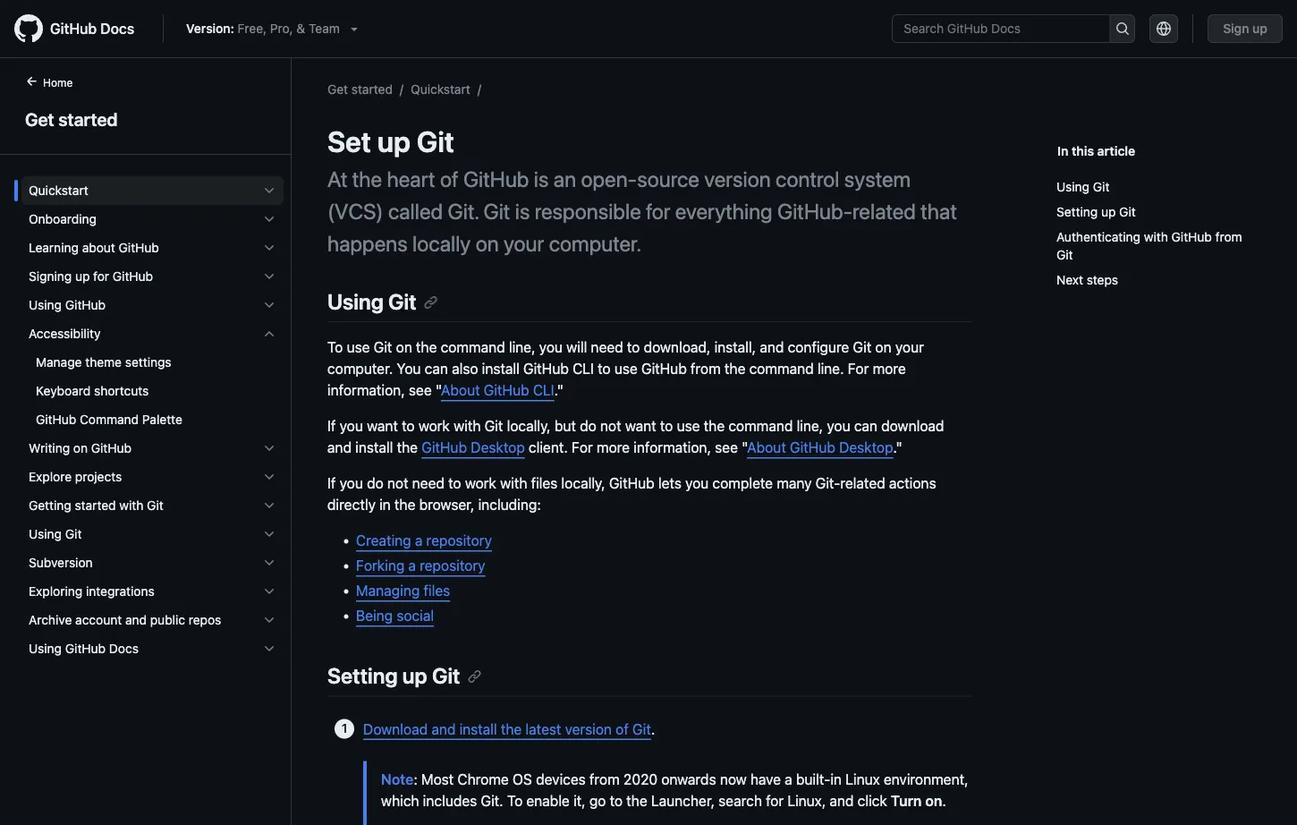 Task type: vqa. For each thing, say whether or not it's contained in the screenshot.
sc 9kayk9 0 image within THE SIGNING UP FOR GITHUB dropdown button
yes



Task type: locate. For each thing, give the bounding box(es) containing it.
want
[[367, 418, 398, 435], [625, 418, 657, 435]]

0 vertical spatial cli
[[573, 360, 594, 377]]

sc 9kayk9 0 image inside using github docs dropdown button
[[262, 642, 277, 656]]

want down you
[[367, 418, 398, 435]]

started inside "link"
[[58, 108, 118, 129]]

which
[[381, 792, 419, 809]]

0 vertical spatial get started link
[[328, 81, 393, 96]]

the left github desktop link
[[397, 439, 418, 456]]

line,
[[509, 339, 536, 356], [797, 418, 824, 435]]

0 vertical spatial related
[[853, 199, 917, 224]]

1 vertical spatial not
[[387, 475, 409, 492]]

sc 9kayk9 0 image inside onboarding dropdown button
[[262, 212, 277, 226]]

heart
[[387, 166, 436, 192]]

0 horizontal spatial /
[[400, 81, 404, 96]]

0 vertical spatial work
[[419, 418, 450, 435]]

Search GitHub Docs search field
[[893, 15, 1110, 42]]

1 horizontal spatial computer.
[[549, 231, 642, 256]]

locally, up "client."
[[507, 418, 551, 435]]

1 horizontal spatial desktop
[[840, 439, 894, 456]]

get started
[[25, 108, 118, 129]]

using github
[[29, 298, 106, 312]]

for
[[848, 360, 870, 377], [572, 439, 593, 456]]

linux,
[[788, 792, 826, 809]]

1 vertical spatial to
[[507, 792, 523, 809]]

if you want to work with git locally, but do not want to use the command line, you can download and install the
[[328, 418, 945, 456]]

cli up "client."
[[533, 382, 555, 399]]

using git link down in this article element on the right top
[[1057, 175, 1255, 200]]

2 sc 9kayk9 0 image from the top
[[262, 241, 277, 255]]

0 vertical spatial do
[[580, 418, 597, 435]]

using git
[[1057, 179, 1110, 194], [328, 289, 417, 314], [29, 527, 82, 542]]

1 horizontal spatial git.
[[481, 792, 504, 809]]

get started link up set
[[328, 81, 393, 96]]

github inside dropdown button
[[65, 641, 106, 656]]

using github button
[[21, 291, 284, 320]]

2 vertical spatial use
[[677, 418, 700, 435]]

your down responsible
[[504, 231, 544, 256]]

information, down you
[[328, 382, 405, 399]]

download and install the latest version of git .
[[363, 720, 655, 737]]

work up including:
[[465, 475, 497, 492]]

sc 9kayk9 0 image for quickstart
[[262, 183, 277, 198]]

1 horizontal spatial can
[[855, 418, 878, 435]]

need right will
[[591, 339, 624, 356]]

0 horizontal spatial need
[[412, 475, 445, 492]]

sc 9kayk9 0 image
[[262, 183, 277, 198], [262, 269, 277, 284], [262, 327, 277, 341], [262, 470, 277, 484], [262, 499, 277, 513], [262, 527, 277, 542], [262, 556, 277, 570], [262, 584, 277, 599], [262, 613, 277, 627]]

sc 9kayk9 0 image inside learning about github dropdown button
[[262, 241, 277, 255]]

sc 9kayk9 0 image
[[262, 212, 277, 226], [262, 241, 277, 255], [262, 298, 277, 312], [262, 441, 277, 456], [262, 642, 277, 656]]

1 vertical spatial files
[[424, 582, 450, 599]]

subversion
[[29, 555, 93, 570]]

repository down browser,
[[427, 532, 492, 549]]

0 horizontal spatial get
[[25, 108, 54, 129]]

in inside ': most chrome os devices from 2020 onwards now have a built-in linux environment, which includes git. to enable it, go to the launcher, search for linux, and click'
[[831, 771, 842, 788]]

using down signing
[[29, 298, 62, 312]]

quickstart up the 'set up git'
[[411, 81, 471, 96]]

learning about github
[[29, 240, 159, 255]]

github up the next steps link
[[1172, 230, 1213, 244]]

with inside authenticating with github from git
[[1145, 230, 1169, 244]]

0 vertical spatial to
[[328, 339, 343, 356]]

using git down the this
[[1057, 179, 1110, 194]]

2 accessibility element from the top
[[14, 348, 291, 434]]

desktop left "client."
[[471, 439, 525, 456]]

files down the forking a repository link
[[424, 582, 450, 599]]

sc 9kayk9 0 image inside getting started with git dropdown button
[[262, 499, 277, 513]]

docs up home link
[[100, 20, 134, 37]]

4 sc 9kayk9 0 image from the top
[[262, 470, 277, 484]]

1 horizontal spatial for
[[848, 360, 870, 377]]

git inside at the heart of github is an open-source version control system (vcs) called git. git is responsible for everything github-related that happens locally on your computer.
[[484, 199, 511, 224]]

get started link inside get started element
[[21, 106, 269, 132]]

1 / from the left
[[400, 81, 404, 96]]

1 vertical spatial computer.
[[328, 360, 393, 377]]

locally
[[413, 231, 471, 256]]

1 horizontal spatial use
[[615, 360, 638, 377]]

sc 9kayk9 0 image for accessibility
[[262, 327, 277, 341]]

being
[[356, 607, 393, 624]]

sc 9kayk9 0 image for getting started with git
[[262, 499, 277, 513]]

work
[[419, 418, 450, 435], [465, 475, 497, 492]]

0 vertical spatial your
[[504, 231, 544, 256]]

0 vertical spatial docs
[[100, 20, 134, 37]]

for down source
[[646, 199, 671, 224]]

git inside if you want to work with git locally, but do not want to use the command line, you can download and install the
[[485, 418, 503, 435]]

4 sc 9kayk9 0 image from the top
[[262, 441, 277, 456]]

github inside "dropdown button"
[[65, 298, 106, 312]]

your inside at the heart of github is an open-source version control system (vcs) called git. git is responsible for everything github-related that happens locally on your computer.
[[504, 231, 544, 256]]

1 vertical spatial work
[[465, 475, 497, 492]]

and left public
[[125, 613, 147, 627]]

line, up about github desktop link
[[797, 418, 824, 435]]

setting down the being
[[328, 663, 398, 688]]

computer.
[[549, 231, 642, 256], [328, 360, 393, 377]]

if inside if you want to work with git locally, but do not want to use the command line, you can download and install the
[[328, 418, 336, 435]]

1 horizontal spatial /
[[478, 81, 481, 96]]

using github docs
[[29, 641, 139, 656]]

install up directly
[[356, 439, 393, 456]]

to down you
[[402, 418, 415, 435]]

download
[[363, 720, 428, 737]]

0 horizontal spatial setting
[[328, 663, 398, 688]]

see down you
[[409, 382, 432, 399]]

0 vertical spatial not
[[601, 418, 622, 435]]

sc 9kayk9 0 image for using github docs
[[262, 642, 277, 656]]

use
[[347, 339, 370, 356], [615, 360, 638, 377], [677, 418, 700, 435]]

do inside if you want to work with git locally, but do not want to use the command line, you can download and install the
[[580, 418, 597, 435]]

1 vertical spatial for
[[572, 439, 593, 456]]

docs down the archive account and public repos
[[109, 641, 139, 656]]

1 sc 9kayk9 0 image from the top
[[262, 212, 277, 226]]

the inside at the heart of github is an open-source version control system (vcs) called git. git is responsible for everything github-related that happens locally on your computer.
[[352, 166, 382, 192]]

in right directly
[[380, 497, 391, 514]]

1 if from the top
[[328, 418, 336, 435]]

0 horizontal spatial ."
[[555, 382, 564, 399]]

0 horizontal spatial not
[[387, 475, 409, 492]]

information, up the lets
[[634, 439, 712, 456]]

get started link up quickstart dropdown button
[[21, 106, 269, 132]]

5 sc 9kayk9 0 image from the top
[[262, 499, 277, 513]]

1 horizontal spatial is
[[534, 166, 549, 192]]

and right 'install,'
[[760, 339, 784, 356]]

managing files link
[[356, 582, 450, 599]]

will
[[567, 339, 587, 356]]

want up 'github desktop client.  for more information, see " about github desktop ."'
[[625, 418, 657, 435]]

many
[[777, 475, 812, 492]]

0 vertical spatial a
[[415, 532, 423, 549]]

information, inside the to use git on the command line, you will need to download, install, and configure git on your computer. you can also install github cli to use github from the command line. for more information, see "
[[328, 382, 405, 399]]

" inside the to use git on the command line, you will need to download, install, and configure git on your computer. you can also install github cli to use github from the command line. for more information, see "
[[436, 382, 441, 399]]

a up the forking a repository link
[[415, 532, 423, 549]]

sc 9kayk9 0 image inside the using git dropdown button
[[262, 527, 277, 542]]

on
[[476, 231, 499, 256], [396, 339, 412, 356], [876, 339, 892, 356], [73, 441, 88, 456], [926, 792, 943, 809]]

started up the 'set up git'
[[352, 81, 393, 96]]

for right line.
[[848, 360, 870, 377]]

1 vertical spatial install
[[356, 439, 393, 456]]

source
[[637, 166, 700, 192]]

1 vertical spatial a
[[409, 557, 416, 574]]

1 horizontal spatial get
[[328, 81, 348, 96]]

github command palette link
[[21, 405, 284, 434]]

3 sc 9kayk9 0 image from the top
[[262, 298, 277, 312]]

about
[[441, 382, 480, 399], [748, 439, 787, 456]]

1 vertical spatial .
[[943, 792, 947, 809]]

using
[[1057, 179, 1090, 194], [328, 289, 384, 314], [29, 298, 62, 312], [29, 527, 62, 542], [29, 641, 62, 656]]

None search field
[[893, 14, 1136, 43]]

git. up locally
[[448, 199, 479, 224]]

0 horizontal spatial get started link
[[21, 106, 269, 132]]

git.
[[448, 199, 479, 224], [481, 792, 504, 809]]

archive
[[29, 613, 72, 627]]

0 horizontal spatial do
[[367, 475, 384, 492]]

keyboard shortcuts
[[36, 384, 149, 398]]

and right download
[[432, 720, 456, 737]]

github up 'home'
[[50, 20, 97, 37]]

up inside signing up for github dropdown button
[[75, 269, 90, 284]]

using inside dropdown button
[[29, 641, 62, 656]]

setting up git link up download
[[328, 663, 482, 688]]

and inside ': most chrome os devices from 2020 onwards now have a built-in linux environment, which includes git. to enable it, go to the launcher, search for linux, and click'
[[830, 792, 854, 809]]

2 sc 9kayk9 0 image from the top
[[262, 269, 277, 284]]

2 vertical spatial for
[[766, 792, 784, 809]]

2 horizontal spatial for
[[766, 792, 784, 809]]

get inside "link"
[[25, 108, 54, 129]]

see inside the to use git on the command line, you will need to download, install, and configure git on your computer. you can also install github cli to use github from the command line. for more information, see "
[[409, 382, 432, 399]]

1 horizontal spatial version
[[705, 166, 771, 192]]

on right configure
[[876, 339, 892, 356]]

that
[[921, 199, 958, 224]]

1 vertical spatial in
[[831, 771, 842, 788]]

and down linux
[[830, 792, 854, 809]]

with inside if you want to work with git locally, but do not want to use the command line, you can download and install the
[[454, 418, 481, 435]]

. up 2020
[[651, 720, 655, 737]]

1 vertical spatial started
[[58, 108, 118, 129]]

install up about github cli ."
[[482, 360, 520, 377]]

not up the creating
[[387, 475, 409, 492]]

github down the "signing up for github"
[[65, 298, 106, 312]]

sc 9kayk9 0 image inside archive account and public repos dropdown button
[[262, 613, 277, 627]]

sc 9kayk9 0 image inside signing up for github dropdown button
[[262, 269, 277, 284]]

1 horizontal spatial not
[[601, 418, 622, 435]]

files
[[531, 475, 558, 492], [424, 582, 450, 599]]

started inside dropdown button
[[75, 498, 116, 513]]

0 vertical spatial is
[[534, 166, 549, 192]]

0 horizontal spatial your
[[504, 231, 544, 256]]

version right latest
[[565, 720, 612, 737]]

get up set
[[328, 81, 348, 96]]

to up if you want to work with git locally, but do not want to use the command line, you can download and install the on the bottom of page
[[598, 360, 611, 377]]

0 vertical spatial if
[[328, 418, 336, 435]]

of
[[440, 166, 459, 192], [616, 720, 629, 737]]

sc 9kayk9 0 image inside using github "dropdown button"
[[262, 298, 277, 312]]

git. down chrome at the bottom left
[[481, 792, 504, 809]]

need
[[591, 339, 624, 356], [412, 475, 445, 492]]

your up download
[[896, 339, 924, 356]]

on right locally
[[476, 231, 499, 256]]

palette
[[142, 412, 182, 427]]

the up 'github desktop client.  for more information, see " about github desktop ."'
[[704, 418, 725, 435]]

related left actions
[[841, 475, 886, 492]]

0 horizontal spatial "
[[436, 382, 441, 399]]

2 vertical spatial a
[[785, 771, 793, 788]]

using inside dropdown button
[[29, 527, 62, 542]]

1 vertical spatial get
[[25, 108, 54, 129]]

0 vertical spatial more
[[873, 360, 906, 377]]

0 horizontal spatial using git
[[29, 527, 82, 542]]

sc 9kayk9 0 image inside 'explore projects' dropdown button
[[262, 470, 277, 484]]

1 vertical spatial git.
[[481, 792, 504, 809]]

7 sc 9kayk9 0 image from the top
[[262, 556, 277, 570]]

1 vertical spatial information,
[[634, 439, 712, 456]]

1 horizontal spatial cli
[[573, 360, 594, 377]]

1 horizontal spatial using git
[[328, 289, 417, 314]]

work up github desktop link
[[419, 418, 450, 435]]

work inside if you do not need to work with files locally, github lets you complete many git-related actions directly in the browser, including:
[[465, 475, 497, 492]]

desktop down download
[[840, 439, 894, 456]]

can left download
[[855, 418, 878, 435]]

quickstart up onboarding
[[29, 183, 88, 198]]

0 vertical spatial quickstart
[[411, 81, 471, 96]]

git-
[[816, 475, 841, 492]]

using down archive
[[29, 641, 62, 656]]

need up browser,
[[412, 475, 445, 492]]

to right go on the bottom left of the page
[[610, 792, 623, 809]]

complete
[[713, 475, 773, 492]]

command up complete
[[729, 418, 793, 435]]

from down download,
[[691, 360, 721, 377]]

signing up for github
[[29, 269, 153, 284]]

configure
[[788, 339, 850, 356]]

0 horizontal spatial in
[[380, 497, 391, 514]]

and inside if you want to work with git locally, but do not want to use the command line, you can download and install the
[[328, 439, 352, 456]]

. down the environment,
[[943, 792, 947, 809]]

github inside at the heart of github is an open-source version control system (vcs) called git. git is responsible for everything github-related that happens locally on your computer.
[[464, 166, 529, 192]]

sc 9kayk9 0 image inside subversion dropdown button
[[262, 556, 277, 570]]

1 horizontal spatial get started link
[[328, 81, 393, 96]]

0 horizontal spatial line,
[[509, 339, 536, 356]]

can right you
[[425, 360, 448, 377]]

." up but
[[555, 382, 564, 399]]

version: free, pro, & team
[[186, 21, 340, 36]]

0 vertical spatial .
[[651, 720, 655, 737]]

0 vertical spatial from
[[1216, 230, 1243, 244]]

1 horizontal spatial for
[[646, 199, 671, 224]]

" up github desktop link
[[436, 382, 441, 399]]

sc 9kayk9 0 image inside quickstart dropdown button
[[262, 183, 277, 198]]

9 sc 9kayk9 0 image from the top
[[262, 613, 277, 627]]

a up "managing files" link
[[409, 557, 416, 574]]

a inside ': most chrome os devices from 2020 onwards now have a built-in linux environment, which includes git. to enable it, go to the launcher, search for linux, and click'
[[785, 771, 793, 788]]

to inside ': most chrome os devices from 2020 onwards now have a built-in linux environment, which includes git. to enable it, go to the launcher, search for linux, and click'
[[610, 792, 623, 809]]

using inside "dropdown button"
[[29, 298, 62, 312]]

of right heart
[[440, 166, 459, 192]]

1 vertical spatial locally,
[[562, 475, 606, 492]]

1 horizontal spatial information,
[[634, 439, 712, 456]]

up
[[1253, 21, 1268, 36], [378, 124, 411, 158], [1102, 205, 1117, 219], [75, 269, 90, 284], [403, 663, 428, 688]]

1 horizontal spatial want
[[625, 418, 657, 435]]

2 want from the left
[[625, 418, 657, 435]]

0 horizontal spatial from
[[590, 771, 620, 788]]

docs inside dropdown button
[[109, 641, 139, 656]]

setting up git up download
[[328, 663, 460, 688]]

the inside if you do not need to work with files locally, github lets you complete many git-related actions directly in the browser, including:
[[395, 497, 416, 514]]

you inside the to use git on the command line, you will need to download, install, and configure git on your computer. you can also install github cli to use github from the command line. for more information, see "
[[539, 339, 563, 356]]

setting up git link up authenticating with github from git
[[1057, 200, 1255, 225]]

git. inside ': most chrome os devices from 2020 onwards now have a built-in linux environment, which includes git. to enable it, go to the launcher, search for linux, and click'
[[481, 792, 504, 809]]

in this article
[[1058, 143, 1136, 158]]

1 horizontal spatial setting up git link
[[1057, 200, 1255, 225]]

computer. inside at the heart of github is an open-source version control system (vcs) called git. git is responsible for everything github-related that happens locally on your computer.
[[549, 231, 642, 256]]

started for get started / quickstart /
[[352, 81, 393, 96]]

using git link down the happens
[[328, 289, 438, 314]]

1 vertical spatial cli
[[533, 382, 555, 399]]

0 vertical spatial using git link
[[1057, 175, 1255, 200]]

about github cli link
[[441, 382, 555, 399]]

cli down will
[[573, 360, 594, 377]]

everything
[[676, 199, 773, 224]]

to up browser,
[[449, 475, 462, 492]]

more
[[873, 360, 906, 377], [597, 439, 630, 456]]

chrome
[[458, 771, 509, 788]]

using github docs button
[[21, 635, 284, 663]]

on up explore projects
[[73, 441, 88, 456]]

accessibility element
[[14, 320, 291, 434], [14, 348, 291, 434]]

2 if from the top
[[328, 475, 336, 492]]

theme
[[85, 355, 122, 370]]

0 horizontal spatial version
[[565, 720, 612, 737]]

setting up git
[[1057, 205, 1137, 219], [328, 663, 460, 688]]

: most chrome os devices from 2020 onwards now have a built-in linux environment, which includes git. to enable it, go to the launcher, search for linux, and click
[[381, 771, 969, 809]]

line, inside if you want to work with git locally, but do not want to use the command line, you can download and install the
[[797, 418, 824, 435]]

3 sc 9kayk9 0 image from the top
[[262, 327, 277, 341]]

8 sc 9kayk9 0 image from the top
[[262, 584, 277, 599]]

of inside at the heart of github is an open-source version control system (vcs) called git. git is responsible for everything github-related that happens locally on your computer.
[[440, 166, 459, 192]]

install up chrome at the bottom left
[[460, 720, 497, 737]]

0 horizontal spatial locally,
[[507, 418, 551, 435]]

1 vertical spatial for
[[93, 269, 109, 284]]

command down configure
[[750, 360, 814, 377]]

of up 2020
[[616, 720, 629, 737]]

started
[[352, 81, 393, 96], [58, 108, 118, 129], [75, 498, 116, 513]]

0 vertical spatial using git
[[1057, 179, 1110, 194]]

1 horizontal spatial setting up git
[[1057, 205, 1137, 219]]

setting up git up authenticating in the top right of the page
[[1057, 205, 1137, 219]]

for inside the to use git on the command line, you will need to download, install, and configure git on your computer. you can also install github cli to use github from the command line. for more information, see "
[[848, 360, 870, 377]]

from inside the to use git on the command line, you will need to download, install, and configure git on your computer. you can also install github cli to use github from the command line. for more information, see "
[[691, 360, 721, 377]]

the up you
[[416, 339, 437, 356]]

github desktop client.  for more information, see " about github desktop ."
[[422, 439, 903, 456]]

0 vertical spatial locally,
[[507, 418, 551, 435]]

for inside ': most chrome os devices from 2020 onwards now have a built-in linux environment, which includes git. to enable it, go to the launcher, search for linux, and click'
[[766, 792, 784, 809]]

about down the also
[[441, 382, 480, 399]]

at
[[328, 166, 348, 192]]

install inside the to use git on the command line, you will need to download, install, and configure git on your computer. you can also install github cli to use github from the command line. for more information, see "
[[482, 360, 520, 377]]

github down account
[[65, 641, 106, 656]]

5 sc 9kayk9 0 image from the top
[[262, 642, 277, 656]]

authenticating
[[1057, 230, 1141, 244]]

1 vertical spatial if
[[328, 475, 336, 492]]

1 sc 9kayk9 0 image from the top
[[262, 183, 277, 198]]

6 sc 9kayk9 0 image from the top
[[262, 527, 277, 542]]

github up 'writing'
[[36, 412, 76, 427]]

0 vertical spatial files
[[531, 475, 558, 492]]

computer. down responsible
[[549, 231, 642, 256]]

1 horizontal spatial more
[[873, 360, 906, 377]]

environment,
[[884, 771, 969, 788]]

a right have
[[785, 771, 793, 788]]

1 vertical spatial about
[[748, 439, 787, 456]]

related inside if you do not need to work with files locally, github lets you complete many git-related actions directly in the browser, including:
[[841, 475, 886, 492]]

use inside if you want to work with git locally, but do not want to use the command line, you can download and install the
[[677, 418, 700, 435]]

git inside authenticating with github from git
[[1057, 247, 1074, 262]]

if inside if you do not need to work with files locally, github lets you complete many git-related actions directly in the browser, including:
[[328, 475, 336, 492]]

click
[[858, 792, 888, 809]]

for
[[646, 199, 671, 224], [93, 269, 109, 284], [766, 792, 784, 809]]

up up heart
[[378, 124, 411, 158]]

for inside dropdown button
[[93, 269, 109, 284]]

1 vertical spatial quickstart
[[29, 183, 88, 198]]

version inside at the heart of github is an open-source version control system (vcs) called git. git is responsible for everything github-related that happens locally on your computer.
[[705, 166, 771, 192]]

using down "getting"
[[29, 527, 62, 542]]

can inside the to use git on the command line, you will need to download, install, and configure git on your computer. you can also install github cli to use github from the command line. for more information, see "
[[425, 360, 448, 377]]

1 accessibility element from the top
[[14, 320, 291, 434]]

docs
[[100, 20, 134, 37], [109, 641, 139, 656]]

sc 9kayk9 0 image for learning about github
[[262, 241, 277, 255]]

subversion button
[[21, 549, 284, 577]]

client.
[[529, 439, 568, 456]]

0 vertical spatial for
[[646, 199, 671, 224]]

related inside at the heart of github is an open-source version control system (vcs) called git. git is responsible for everything github-related that happens locally on your computer.
[[853, 199, 917, 224]]

see up complete
[[715, 439, 738, 456]]

0 horizontal spatial of
[[440, 166, 459, 192]]

related
[[853, 199, 917, 224], [841, 475, 886, 492]]

if for if you want to work with git locally, but do not want to use the command line, you can download and install the
[[328, 418, 336, 435]]

and up directly
[[328, 439, 352, 456]]

sc 9kayk9 0 image inside accessibility dropdown button
[[262, 327, 277, 341]]

1 horizontal spatial from
[[691, 360, 721, 377]]

1 vertical spatial setting
[[328, 663, 398, 688]]

github desktop link
[[422, 439, 525, 456]]

sc 9kayk9 0 image for onboarding
[[262, 212, 277, 226]]

1 horizontal spatial of
[[616, 720, 629, 737]]

using for the using git dropdown button
[[29, 527, 62, 542]]

started for getting started with git
[[75, 498, 116, 513]]

using for using github docs dropdown button
[[29, 641, 62, 656]]

2 vertical spatial using git
[[29, 527, 82, 542]]

keyboard shortcuts link
[[21, 377, 284, 405]]

(vcs)
[[328, 199, 384, 224]]

sc 9kayk9 0 image inside exploring integrations dropdown button
[[262, 584, 277, 599]]

you
[[397, 360, 421, 377]]

0 horizontal spatial want
[[367, 418, 398, 435]]

your inside the to use git on the command line, you will need to download, install, and configure git on your computer. you can also install github cli to use github from the command line. for more information, see "
[[896, 339, 924, 356]]

using for using github "dropdown button"
[[29, 298, 62, 312]]

0 vertical spatial version
[[705, 166, 771, 192]]

from up go on the bottom left of the page
[[590, 771, 620, 788]]

and inside archive account and public repos dropdown button
[[125, 613, 147, 627]]

repository
[[427, 532, 492, 549], [420, 557, 486, 574]]

1 vertical spatial related
[[841, 475, 886, 492]]

0 vertical spatial see
[[409, 382, 432, 399]]

is left the an
[[534, 166, 549, 192]]

next
[[1057, 273, 1084, 287]]

version:
[[186, 21, 234, 36]]



Task type: describe. For each thing, give the bounding box(es) containing it.
github inside if you do not need to work with files locally, github lets you complete many git-related actions directly in the browser, including:
[[609, 475, 655, 492]]

sc 9kayk9 0 image for writing on github
[[262, 441, 277, 456]]

1 vertical spatial ."
[[894, 439, 903, 456]]

get for get started / quickstart /
[[328, 81, 348, 96]]

in inside if you do not need to work with files locally, github lets you complete many git-related actions directly in the browser, including:
[[380, 497, 391, 514]]

getting started with git button
[[21, 491, 284, 520]]

signing up for github button
[[21, 262, 284, 291]]

authenticating with github from git
[[1057, 230, 1243, 262]]

writing on github button
[[21, 434, 284, 463]]

1 horizontal spatial "
[[742, 439, 748, 456]]

github up browser,
[[422, 439, 467, 456]]

accessibility button
[[21, 320, 284, 348]]

download and install the latest version of git link
[[363, 720, 651, 737]]

github down learning about github dropdown button
[[113, 269, 153, 284]]

github-
[[778, 199, 853, 224]]

1 vertical spatial is
[[515, 199, 530, 224]]

quickstart element
[[14, 176, 291, 205]]

turn on .
[[891, 792, 947, 809]]

not inside if you want to work with git locally, but do not want to use the command line, you can download and install the
[[601, 418, 622, 435]]

it,
[[574, 792, 586, 809]]

cli inside the to use git on the command line, you will need to download, install, and configure git on your computer. you can also install github cli to use github from the command line. for more information, see "
[[573, 360, 594, 377]]

if for if you do not need to work with files locally, github lets you complete many git-related actions directly in the browser, including:
[[328, 475, 336, 492]]

quickstart inside dropdown button
[[29, 183, 88, 198]]

built-
[[797, 771, 831, 788]]

creating a repository link
[[356, 532, 492, 549]]

go
[[590, 792, 606, 809]]

accessibility element containing manage theme settings
[[14, 348, 291, 434]]

work inside if you want to work with git locally, but do not want to use the command line, you can download and install the
[[419, 418, 450, 435]]

git. inside at the heart of github is an open-source version control system (vcs) called git. git is responsible for everything github-related that happens locally on your computer.
[[448, 199, 479, 224]]

accessibility
[[29, 326, 101, 341]]

public
[[150, 613, 185, 627]]

explore projects button
[[21, 463, 284, 491]]

1 vertical spatial version
[[565, 720, 612, 737]]

1 want from the left
[[367, 418, 398, 435]]

quickstart link
[[411, 81, 471, 96]]

account
[[75, 613, 122, 627]]

article
[[1098, 143, 1136, 158]]

to up 'github desktop client.  for more information, see " about github desktop ."'
[[660, 418, 673, 435]]

0 horizontal spatial .
[[651, 720, 655, 737]]

0 horizontal spatial about
[[441, 382, 480, 399]]

on inside dropdown button
[[73, 441, 88, 456]]

install inside if you want to work with git locally, but do not want to use the command line, you can download and install the
[[356, 439, 393, 456]]

0 horizontal spatial using git link
[[328, 289, 438, 314]]

select language: current language is english image
[[1158, 21, 1172, 36]]

1 vertical spatial setting up git link
[[328, 663, 482, 688]]

line, inside the to use git on the command line, you will need to download, install, and configure git on your computer. you can also install github cli to use github from the command line. for more information, see "
[[509, 339, 536, 356]]

includes
[[423, 792, 477, 809]]

0 vertical spatial setting up git
[[1057, 205, 1137, 219]]

an
[[554, 166, 577, 192]]

forking
[[356, 557, 405, 574]]

github inside authenticating with github from git
[[1172, 230, 1213, 244]]

1 horizontal spatial setting
[[1057, 205, 1098, 219]]

about github desktop link
[[748, 439, 894, 456]]

need inside if you do not need to work with files locally, github lets you complete many git-related actions directly in the browser, including:
[[412, 475, 445, 492]]

pro,
[[270, 21, 293, 36]]

set
[[328, 124, 371, 158]]

sign
[[1224, 21, 1250, 36]]

using down the this
[[1057, 179, 1090, 194]]

sign up link
[[1209, 14, 1284, 43]]

including:
[[479, 497, 541, 514]]

settings
[[125, 355, 171, 370]]

search image
[[1116, 21, 1130, 36]]

quickstart button
[[21, 176, 284, 205]]

using down the happens
[[328, 289, 384, 314]]

manage theme settings
[[36, 355, 171, 370]]

github down download,
[[642, 360, 687, 377]]

github down will
[[524, 360, 569, 377]]

search
[[719, 792, 763, 809]]

0 horizontal spatial use
[[347, 339, 370, 356]]

using git inside dropdown button
[[29, 527, 82, 542]]

github up git-
[[790, 439, 836, 456]]

started for get started
[[58, 108, 118, 129]]

creating
[[356, 532, 411, 549]]

os
[[513, 771, 532, 788]]

integrations
[[86, 584, 155, 599]]

up inside sign up link
[[1253, 21, 1268, 36]]

line.
[[818, 360, 845, 377]]

to inside the to use git on the command line, you will need to download, install, and configure git on your computer. you can also install github cli to use github from the command line. for more information, see "
[[328, 339, 343, 356]]

repos
[[189, 613, 221, 627]]

with inside if you do not need to work with files locally, github lets you complete many git-related actions directly in the browser, including:
[[500, 475, 528, 492]]

on down the environment,
[[926, 792, 943, 809]]

devices
[[536, 771, 586, 788]]

&
[[297, 21, 305, 36]]

browser,
[[419, 497, 475, 514]]

actions
[[890, 475, 937, 492]]

steps
[[1087, 273, 1119, 287]]

about
[[82, 240, 115, 255]]

in this article element
[[1058, 141, 1262, 160]]

the inside ': most chrome os devices from 2020 onwards now have a built-in linux environment, which includes git. to enable it, go to the launcher, search for linux, and click'
[[627, 792, 648, 809]]

get started / quickstart /
[[328, 81, 481, 96]]

1 vertical spatial using git
[[328, 289, 417, 314]]

onwards
[[662, 771, 717, 788]]

get started element
[[0, 73, 292, 823]]

now
[[720, 771, 747, 788]]

note
[[381, 771, 414, 788]]

manage
[[36, 355, 82, 370]]

sc 9kayk9 0 image for using github
[[262, 298, 277, 312]]

can inside if you want to work with git locally, but do not want to use the command line, you can download and install the
[[855, 418, 878, 435]]

at the heart of github is an open-source version control system (vcs) called git. git is responsible for everything github-related that happens locally on your computer.
[[328, 166, 958, 256]]

from inside authenticating with github from git
[[1216, 230, 1243, 244]]

github down onboarding dropdown button
[[119, 240, 159, 255]]

1 desktop from the left
[[471, 439, 525, 456]]

github down the command
[[91, 441, 132, 456]]

2 vertical spatial install
[[460, 720, 497, 737]]

exploring integrations button
[[21, 577, 284, 606]]

for inside at the heart of github is an open-source version control system (vcs) called git. git is responsible for everything github-related that happens locally on your computer.
[[646, 199, 671, 224]]

0 horizontal spatial for
[[572, 439, 593, 456]]

triangle down image
[[347, 21, 361, 36]]

launcher,
[[652, 792, 715, 809]]

on up you
[[396, 339, 412, 356]]

up up download
[[403, 663, 428, 688]]

do inside if you do not need to work with files locally, github lets you complete many git-related actions directly in the browser, including:
[[367, 475, 384, 492]]

called
[[388, 199, 443, 224]]

to inside if you do not need to work with files locally, github lets you complete many git-related actions directly in the browser, including:
[[449, 475, 462, 492]]

1 vertical spatial use
[[615, 360, 638, 377]]

1 vertical spatial command
[[750, 360, 814, 377]]

github up github desktop link
[[484, 382, 530, 399]]

up up authenticating in the top right of the page
[[1102, 205, 1117, 219]]

files inside creating a repository forking a repository managing files being social
[[424, 582, 450, 599]]

turn
[[891, 792, 922, 809]]

accessibility element containing accessibility
[[14, 320, 291, 434]]

the down 'install,'
[[725, 360, 746, 377]]

1 horizontal spatial quickstart
[[411, 81, 471, 96]]

the left latest
[[501, 720, 522, 737]]

0 horizontal spatial cli
[[533, 382, 555, 399]]

:
[[414, 771, 418, 788]]

using git inside 'link'
[[1057, 179, 1110, 194]]

0 horizontal spatial more
[[597, 439, 630, 456]]

locally, inside if you want to work with git locally, but do not want to use the command line, you can download and install the
[[507, 418, 551, 435]]

install,
[[715, 339, 756, 356]]

1 vertical spatial repository
[[420, 557, 486, 574]]

happens
[[328, 231, 408, 256]]

with inside dropdown button
[[119, 498, 144, 513]]

locally, inside if you do not need to work with files locally, github lets you complete many git-related actions directly in the browser, including:
[[562, 475, 606, 492]]

projects
[[75, 469, 122, 484]]

more inside the to use git on the command line, you will need to download, install, and configure git on your computer. you can also install github cli to use github from the command line. for more information, see "
[[873, 360, 906, 377]]

sc 9kayk9 0 image for explore projects
[[262, 470, 277, 484]]

learning about github button
[[21, 234, 284, 262]]

also
[[452, 360, 478, 377]]

github docs
[[50, 20, 134, 37]]

from inside ': most chrome os devices from 2020 onwards now have a built-in linux environment, which includes git. to enable it, go to the launcher, search for linux, and click'
[[590, 771, 620, 788]]

command
[[80, 412, 139, 427]]

next steps
[[1057, 273, 1119, 287]]

sc 9kayk9 0 image for subversion
[[262, 556, 277, 570]]

0 vertical spatial repository
[[427, 532, 492, 549]]

to inside ': most chrome os devices from 2020 onwards now have a built-in linux environment, which includes git. to enable it, go to the launcher, search for linux, and click'
[[507, 792, 523, 809]]

learning
[[29, 240, 79, 255]]

creating a repository forking a repository managing files being social
[[356, 532, 492, 624]]

git inside 'link'
[[1094, 179, 1110, 194]]

to use git on the command line, you will need to download, install, and configure git on your computer. you can also install github cli to use github from the command line. for more information, see "
[[328, 339, 924, 399]]

set up git
[[328, 124, 455, 158]]

need inside the to use git on the command line, you will need to download, install, and configure git on your computer. you can also install github cli to use github from the command line. for more information, see "
[[591, 339, 624, 356]]

to left download,
[[627, 339, 640, 356]]

get for get started
[[25, 108, 54, 129]]

files inside if you do not need to work with files locally, github lets you complete many git-related actions directly in the browser, including:
[[531, 475, 558, 492]]

download,
[[644, 339, 711, 356]]

command inside if you want to work with git locally, but do not want to use the command line, you can download and install the
[[729, 418, 793, 435]]

sc 9kayk9 0 image for exploring integrations
[[262, 584, 277, 599]]

1 horizontal spatial see
[[715, 439, 738, 456]]

1 horizontal spatial using git link
[[1057, 175, 1255, 200]]

sc 9kayk9 0 image for signing up for github
[[262, 269, 277, 284]]

2 desktop from the left
[[840, 439, 894, 456]]

onboarding
[[29, 212, 97, 226]]

forking a repository link
[[356, 557, 486, 574]]

and inside the to use git on the command line, you will need to download, install, and configure git on your computer. you can also install github cli to use github from the command line. for more information, see "
[[760, 339, 784, 356]]

github docs link
[[14, 14, 149, 43]]

responsible
[[535, 199, 642, 224]]

team
[[309, 21, 340, 36]]

most
[[422, 771, 454, 788]]

not inside if you do not need to work with files locally, github lets you complete many git-related actions directly in the browser, including:
[[387, 475, 409, 492]]

in
[[1058, 143, 1069, 158]]

0 horizontal spatial setting up git
[[328, 663, 460, 688]]

0 vertical spatial setting up git link
[[1057, 200, 1255, 225]]

1 horizontal spatial about
[[748, 439, 787, 456]]

github command palette
[[36, 412, 182, 427]]

sc 9kayk9 0 image for using git
[[262, 527, 277, 542]]

sc 9kayk9 0 image for archive account and public repos
[[262, 613, 277, 627]]

next steps link
[[1057, 268, 1255, 293]]

free,
[[238, 21, 267, 36]]

open-
[[581, 166, 637, 192]]

on inside at the heart of github is an open-source version control system (vcs) called git. git is responsible for everything github-related that happens locally on your computer.
[[476, 231, 499, 256]]

writing on github
[[29, 441, 132, 456]]

computer. inside the to use git on the command line, you will need to download, install, and configure git on your computer. you can also install github cli to use github from the command line. for more information, see "
[[328, 360, 393, 377]]

0 vertical spatial command
[[441, 339, 505, 356]]

2 / from the left
[[478, 81, 481, 96]]



